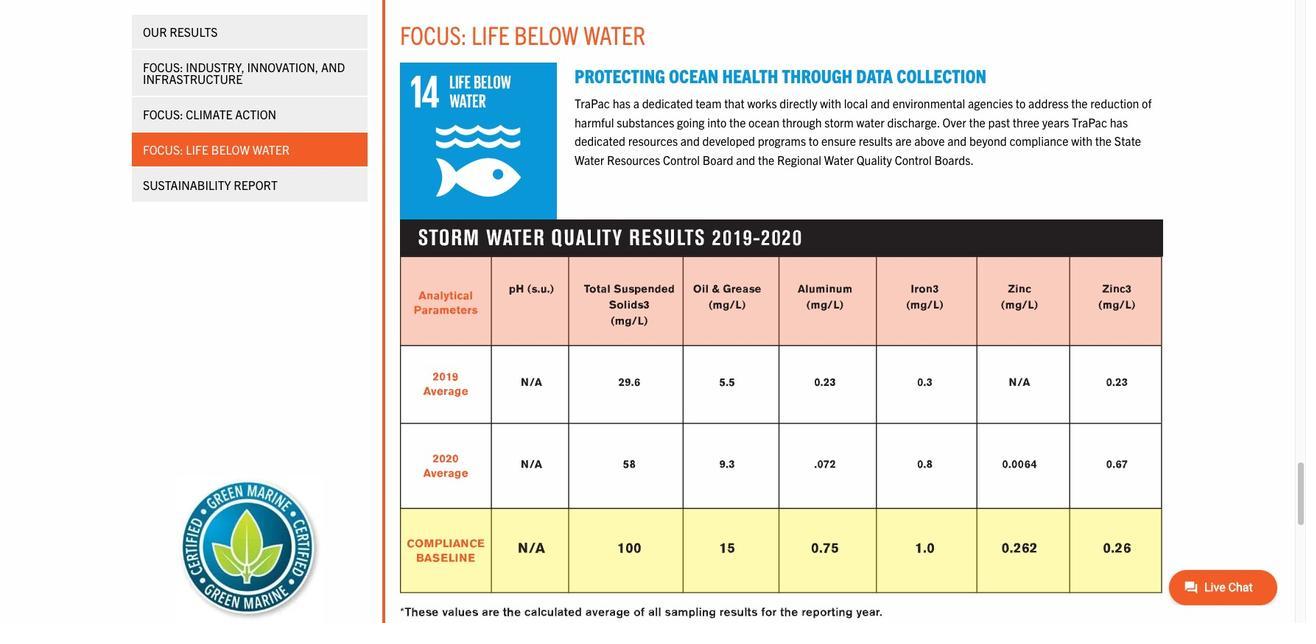 Task type: locate. For each thing, give the bounding box(es) containing it.
0 horizontal spatial has
[[613, 96, 631, 111]]

focus: inside "focus: industry, innovation, and infrastructure"
[[143, 60, 183, 74]]

1 vertical spatial focus: life below water
[[143, 142, 290, 157]]

below
[[514, 18, 579, 50], [211, 142, 250, 157]]

trapac up harmful
[[575, 96, 610, 111]]

water down "action"
[[253, 142, 290, 157]]

our
[[143, 24, 167, 39]]

report
[[234, 178, 278, 192]]

water
[[575, 152, 605, 167], [825, 152, 854, 167]]

through
[[782, 63, 853, 87]]

board
[[703, 152, 734, 167]]

trapac
[[575, 96, 610, 111], [1072, 115, 1108, 129]]

infrastructure
[[143, 71, 243, 86]]

1 vertical spatial with
[[1072, 134, 1093, 148]]

water
[[584, 18, 646, 50], [253, 142, 290, 157]]

0 horizontal spatial life
[[186, 142, 209, 157]]

water
[[857, 115, 885, 129]]

water down ensure
[[825, 152, 854, 167]]

0 horizontal spatial water
[[253, 142, 290, 157]]

focus:
[[400, 18, 467, 50], [143, 60, 183, 74], [143, 107, 183, 122], [143, 142, 183, 157]]

life
[[472, 18, 510, 50], [186, 142, 209, 157]]

with
[[820, 96, 842, 111], [1072, 134, 1093, 148]]

local
[[844, 96, 868, 111]]

focus: life below water
[[400, 18, 646, 50], [143, 142, 290, 157]]

trapac down reduction
[[1072, 115, 1108, 129]]

programs
[[758, 134, 806, 148]]

and down developed
[[736, 152, 756, 167]]

focus: for "focus: industry, innovation, and infrastructure" link
[[143, 60, 183, 74]]

the down programs
[[758, 152, 775, 167]]

has down reduction
[[1110, 115, 1128, 129]]

dedicated
[[642, 96, 693, 111], [575, 134, 626, 148]]

water up protecting
[[584, 18, 646, 50]]

1 vertical spatial dedicated
[[575, 134, 626, 148]]

0 horizontal spatial with
[[820, 96, 842, 111]]

focus: for focus: climate action link
[[143, 107, 183, 122]]

ensure
[[822, 134, 856, 148]]

resources
[[607, 152, 661, 167]]

1 horizontal spatial life
[[472, 18, 510, 50]]

1 horizontal spatial control
[[895, 152, 932, 167]]

and up 'water'
[[871, 96, 890, 111]]

to up three
[[1016, 96, 1026, 111]]

dedicated down harmful
[[575, 134, 626, 148]]

control
[[663, 152, 700, 167], [895, 152, 932, 167]]

water down harmful
[[575, 152, 605, 167]]

0 vertical spatial with
[[820, 96, 842, 111]]

0 vertical spatial focus: life below water
[[400, 18, 646, 50]]

ocean
[[669, 63, 719, 87]]

2 control from the left
[[895, 152, 932, 167]]

1 horizontal spatial water
[[825, 152, 854, 167]]

industry,
[[186, 60, 245, 74]]

1 control from the left
[[663, 152, 700, 167]]

with up storm
[[820, 96, 842, 111]]

years
[[1043, 115, 1070, 129]]

and
[[871, 96, 890, 111], [681, 134, 700, 148], [948, 134, 967, 148], [736, 152, 756, 167]]

1 horizontal spatial below
[[514, 18, 579, 50]]

0 horizontal spatial to
[[809, 134, 819, 148]]

0 vertical spatial to
[[1016, 96, 1026, 111]]

the
[[1072, 96, 1088, 111], [730, 115, 746, 129], [969, 115, 986, 129], [1096, 134, 1112, 148], [758, 152, 775, 167]]

0 horizontal spatial water
[[575, 152, 605, 167]]

has left a on the top left of the page
[[613, 96, 631, 111]]

ocean
[[749, 115, 780, 129]]

innovation,
[[247, 60, 319, 74]]

0 horizontal spatial below
[[211, 142, 250, 157]]

control down are
[[895, 152, 932, 167]]

0 vertical spatial trapac
[[575, 96, 610, 111]]

has
[[613, 96, 631, 111], [1110, 115, 1128, 129]]

to
[[1016, 96, 1026, 111], [809, 134, 819, 148]]

storm
[[825, 115, 854, 129]]

0 vertical spatial below
[[514, 18, 579, 50]]

of
[[1142, 96, 1152, 111]]

0 horizontal spatial focus: life below water
[[143, 142, 290, 157]]

state
[[1115, 134, 1142, 148]]

with right compliance at the top of page
[[1072, 134, 1093, 148]]

0 horizontal spatial trapac
[[575, 96, 610, 111]]

team
[[696, 96, 722, 111]]

trapac has a dedicated team that works directly with local and environmental agencies to address the reduction of harmful substances going into the ocean through storm water discharge. over the past three years trapac has dedicated resources and developed programs to ensure results are above and beyond compliance with the state water resources control board and the regional water quality control boards.
[[575, 96, 1152, 167]]

0 horizontal spatial dedicated
[[575, 134, 626, 148]]

1 horizontal spatial trapac
[[1072, 115, 1108, 129]]

0 vertical spatial water
[[584, 18, 646, 50]]

collection
[[897, 63, 987, 87]]

protecting
[[575, 63, 665, 87]]

1 horizontal spatial water
[[584, 18, 646, 50]]

1 vertical spatial trapac
[[1072, 115, 1108, 129]]

1 horizontal spatial with
[[1072, 134, 1093, 148]]

1 horizontal spatial dedicated
[[642, 96, 693, 111]]

focus: life below water inside focus: life below water link
[[143, 142, 290, 157]]

0 horizontal spatial control
[[663, 152, 700, 167]]

dedicated up substances
[[642, 96, 693, 111]]

to down through
[[809, 134, 819, 148]]

our results
[[143, 24, 218, 39]]

control down resources
[[663, 152, 700, 167]]

the up beyond
[[969, 115, 986, 129]]

1 vertical spatial has
[[1110, 115, 1128, 129]]



Task type: vqa. For each thing, say whether or not it's contained in the screenshot.
HOURS
no



Task type: describe. For each thing, give the bounding box(es) containing it.
three
[[1013, 115, 1040, 129]]

reduction
[[1091, 96, 1140, 111]]

action
[[235, 107, 276, 122]]

1 vertical spatial below
[[211, 142, 250, 157]]

focus: climate action
[[143, 107, 276, 122]]

boards.
[[935, 152, 974, 167]]

directly
[[780, 96, 818, 111]]

and
[[321, 60, 345, 74]]

focus: life below water link
[[132, 133, 368, 167]]

focus: for focus: life below water link
[[143, 142, 183, 157]]

through
[[783, 115, 822, 129]]

regional
[[778, 152, 822, 167]]

the right address at the right of the page
[[1072, 96, 1088, 111]]

1 vertical spatial water
[[253, 142, 290, 157]]

1 water from the left
[[575, 152, 605, 167]]

the down that
[[730, 115, 746, 129]]

going
[[677, 115, 705, 129]]

1 horizontal spatial focus: life below water
[[400, 18, 646, 50]]

0 vertical spatial dedicated
[[642, 96, 693, 111]]

data
[[857, 63, 893, 87]]

focus: climate action link
[[132, 97, 368, 131]]

1 vertical spatial to
[[809, 134, 819, 148]]

developed
[[703, 134, 755, 148]]

sustainability report
[[143, 178, 278, 192]]

sustainability
[[143, 178, 231, 192]]

into
[[708, 115, 727, 129]]

beyond
[[970, 134, 1007, 148]]

focus: industry, innovation, and infrastructure link
[[132, 50, 368, 96]]

climate
[[186, 107, 233, 122]]

substances
[[617, 115, 675, 129]]

over
[[943, 115, 967, 129]]

resources
[[628, 134, 678, 148]]

works
[[748, 96, 777, 111]]

1 horizontal spatial has
[[1110, 115, 1128, 129]]

above
[[915, 134, 945, 148]]

are
[[896, 134, 912, 148]]

that
[[725, 96, 745, 111]]

environmental
[[893, 96, 966, 111]]

the left 'state'
[[1096, 134, 1112, 148]]

1 vertical spatial life
[[186, 142, 209, 157]]

0 vertical spatial has
[[613, 96, 631, 111]]

sustainability report link
[[132, 168, 368, 202]]

our results link
[[132, 15, 368, 49]]

0 vertical spatial life
[[472, 18, 510, 50]]

2 water from the left
[[825, 152, 854, 167]]

health
[[723, 63, 779, 87]]

results
[[170, 24, 218, 39]]

and down over
[[948, 134, 967, 148]]

1 horizontal spatial to
[[1016, 96, 1026, 111]]

and down going at the top of page
[[681, 134, 700, 148]]

compliance
[[1010, 134, 1069, 148]]

quality
[[857, 152, 893, 167]]

protecting ocean health through data collection
[[575, 63, 987, 87]]

focus: industry, innovation, and infrastructure
[[143, 60, 345, 86]]

past
[[989, 115, 1011, 129]]

a
[[634, 96, 640, 111]]

results
[[859, 134, 893, 148]]

address
[[1029, 96, 1069, 111]]

discharge.
[[888, 115, 940, 129]]

harmful
[[575, 115, 614, 129]]

agencies
[[969, 96, 1014, 111]]



